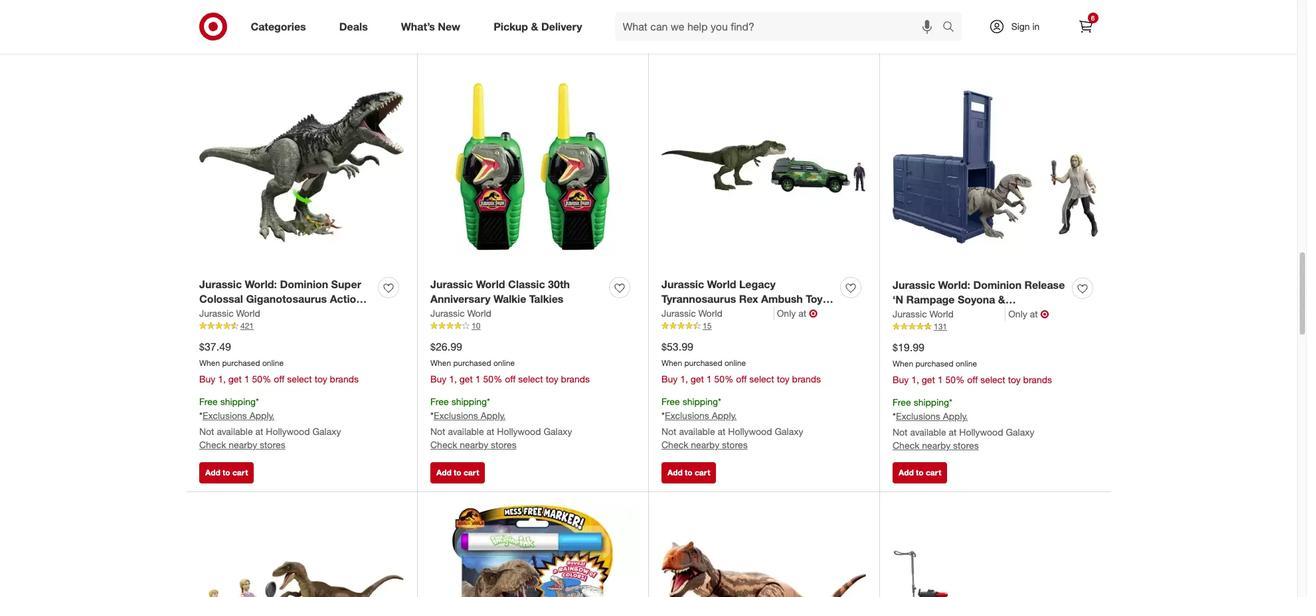 Task type: locate. For each thing, give the bounding box(es) containing it.
off down 15 link at right
[[737, 374, 747, 385]]

jurassic park track & explore vehicle set (target exclusive) image
[[893, 506, 1099, 597], [893, 506, 1099, 597]]

0 horizontal spatial ¬
[[810, 307, 818, 321]]

only for (target
[[1009, 309, 1028, 320]]

1 horizontal spatial only at ¬
[[1009, 308, 1050, 321]]

jurassic up the ''n'
[[893, 278, 936, 292]]

1, down "$26.99"
[[449, 374, 457, 385]]

dominion for soyona
[[974, 278, 1022, 292]]

only
[[777, 308, 796, 319], [1009, 309, 1028, 320]]

buy inside the $37.49 when purchased online buy 1, get 1 50% off select toy brands
[[199, 374, 216, 385]]

free for $53.99
[[662, 396, 680, 407]]

shipping for $37.49
[[220, 396, 256, 407]]

buy inside '$19.99 when purchased online buy 1, get 1 50% off select toy brands'
[[893, 374, 909, 386]]

dominion up soyona
[[974, 278, 1022, 292]]

apply.
[[250, 410, 275, 421], [481, 410, 506, 421], [712, 410, 737, 421], [944, 411, 969, 422]]

1, for $19.99
[[912, 374, 920, 386]]

15
[[703, 321, 712, 331]]

when inside $53.99 when purchased online buy 1, get 1 50% off select toy brands
[[662, 358, 683, 368]]

buy inside $53.99 when purchased online buy 1, get 1 50% off select toy brands
[[662, 374, 678, 385]]

shipping
[[220, 396, 256, 407], [452, 396, 487, 407], [683, 396, 718, 407], [914, 397, 950, 408]]

get inside the $37.49 when purchased online buy 1, get 1 50% off select toy brands
[[229, 374, 242, 385]]

shipping down the $37.49 when purchased online buy 1, get 1 50% off select toy brands
[[220, 396, 256, 407]]

0 horizontal spatial world:
[[245, 278, 277, 291]]

when inside the $37.49 when purchased online buy 1, get 1 50% off select toy brands
[[199, 358, 220, 368]]

buy down "$26.99"
[[431, 374, 447, 385]]

jurassic world link down colossal
[[199, 307, 260, 321]]

free shipping * * exclusions apply. not available at hollywood galaxy check nearby stores
[[199, 396, 341, 451], [431, 396, 573, 451], [662, 396, 804, 451], [893, 397, 1035, 451]]

0 vertical spatial action
[[330, 293, 363, 306]]

add to cart button
[[199, 22, 254, 43], [431, 22, 485, 43], [662, 22, 717, 43], [893, 22, 948, 43], [199, 463, 254, 484], [431, 463, 485, 484], [662, 463, 717, 484], [893, 463, 948, 484]]

1 horizontal spatial &
[[999, 293, 1006, 307]]

exclusions for $37.49
[[203, 410, 247, 421]]

1, down $53.99
[[681, 374, 689, 385]]

¬ down release
[[1041, 308, 1050, 321]]

hollywood
[[266, 426, 310, 437], [497, 426, 541, 437], [729, 426, 773, 437], [960, 427, 1004, 438]]

talkies
[[530, 293, 564, 306]]

jurassic up colossal
[[199, 278, 242, 291]]

free
[[199, 396, 218, 407], [431, 396, 449, 407], [662, 396, 680, 407], [893, 397, 912, 408]]

1 horizontal spatial ¬
[[1041, 308, 1050, 321]]

online inside the $37.49 when purchased online buy 1, get 1 50% off select toy brands
[[262, 358, 284, 368]]

toy down 10 link in the bottom left of the page
[[546, 374, 559, 385]]

categories
[[251, 20, 306, 33]]

only down 'ambush'
[[777, 308, 796, 319]]

select down 131 link
[[981, 374, 1006, 386]]

1 inside '$19.99 when purchased online buy 1, get 1 50% off select toy brands'
[[938, 374, 944, 386]]

50% inside $53.99 when purchased online buy 1, get 1 50% off select toy brands
[[715, 374, 734, 385]]

get down $37.49
[[229, 374, 242, 385]]

online down 421 link
[[262, 358, 284, 368]]

jurassic world: dominion release 'n rampage soyona & atrociraptor pack (target exclusive)
[[893, 278, 1066, 337]]

free shipping * * exclusions apply. not available at hollywood galaxy check nearby stores down the $37.49 when purchased online buy 1, get 1 50% off select toy brands
[[199, 396, 341, 451]]

purchased down "$26.99"
[[454, 358, 492, 368]]

50% down 421
[[252, 374, 271, 385]]

dominion up giganotosaurus
[[280, 278, 328, 291]]

off inside $53.99 when purchased online buy 1, get 1 50% off select toy brands
[[737, 374, 747, 385]]

0 horizontal spatial action
[[330, 293, 363, 306]]

1 inside the $37.49 when purchased online buy 1, get 1 50% off select toy brands
[[244, 374, 250, 385]]

off inside the $37.49 when purchased online buy 1, get 1 50% off select toy brands
[[274, 374, 285, 385]]

dominion inside jurassic world: dominion release 'n rampage soyona & atrociraptor pack (target exclusive)
[[974, 278, 1022, 292]]

only at ¬ for figure
[[777, 307, 818, 321]]

50% inside the $37.49 when purchased online buy 1, get 1 50% off select toy brands
[[252, 374, 271, 385]]

shipping down '$19.99 when purchased online buy 1, get 1 50% off select toy brands' on the bottom right of page
[[914, 397, 950, 408]]

online inside $26.99 when purchased online buy 1, get 1 50% off select toy brands
[[494, 358, 515, 368]]

world up 15
[[699, 308, 723, 319]]

1 horizontal spatial only
[[1009, 309, 1028, 320]]

purchased inside $26.99 when purchased online buy 1, get 1 50% off select toy brands
[[454, 358, 492, 368]]

hollywood for $26.99
[[497, 426, 541, 437]]

select inside '$19.99 when purchased online buy 1, get 1 50% off select toy brands'
[[981, 374, 1006, 386]]

apply. down $53.99 when purchased online buy 1, get 1 50% off select toy brands on the bottom right of page
[[712, 410, 737, 421]]

stores for $37.49
[[260, 439, 286, 451]]

50% inside $26.99 when purchased online buy 1, get 1 50% off select toy brands
[[484, 374, 503, 385]]

when down $19.99
[[893, 359, 914, 369]]

0 horizontal spatial &
[[531, 20, 539, 33]]

off down 421 link
[[274, 374, 285, 385]]

rampage
[[907, 293, 955, 307]]

&
[[531, 20, 539, 33], [999, 293, 1006, 307]]

off
[[274, 374, 285, 385], [505, 374, 516, 385], [737, 374, 747, 385], [968, 374, 979, 386]]

what's new link
[[390, 12, 477, 41]]

what's new
[[401, 20, 461, 33]]

jurassic world
[[199, 308, 260, 319], [431, 308, 492, 319], [662, 308, 723, 319], [893, 309, 954, 320]]

jurassic down tyrannosaurus
[[662, 308, 696, 319]]

421 link
[[199, 321, 404, 332]]

1 horizontal spatial world:
[[939, 278, 971, 292]]

apply. down $26.99 when purchased online buy 1, get 1 50% off select toy brands
[[481, 410, 506, 421]]

toy down 15 link at right
[[777, 374, 790, 385]]

1 horizontal spatial action
[[723, 308, 755, 321]]

select down 421 link
[[287, 374, 312, 385]]

available for $37.49
[[217, 426, 253, 437]]

figure down 'ambush'
[[758, 308, 790, 321]]

dominion inside jurassic world: dominion super colossal giganotosaurus action figure
[[280, 278, 328, 291]]

off for $53.99
[[737, 374, 747, 385]]

brands inside '$19.99 when purchased online buy 1, get 1 50% off select toy brands'
[[1024, 374, 1053, 386]]

purchased inside the $37.49 when purchased online buy 1, get 1 50% off select toy brands
[[222, 358, 260, 368]]

only at ¬ for (target
[[1009, 308, 1050, 321]]

jurassic world: dominion release 'n rampage soyona & atrociraptor pack (target exclusive) image
[[893, 65, 1099, 270], [893, 65, 1099, 270]]

jurassic world legacy tyrannosaurus rex ambush toy vehicle and action figure set link
[[662, 277, 835, 321]]

0 vertical spatial &
[[531, 20, 539, 33]]

exclusions for $19.99
[[897, 411, 941, 422]]

jurassic inside jurassic world legacy tyrannosaurus rex ambush toy vehicle and action figure set
[[662, 278, 705, 291]]

world for jurassic world classic 30th anniversary walkie talkies link at the left
[[476, 278, 505, 291]]

check for $26.99
[[431, 439, 458, 451]]

when
[[199, 358, 220, 368], [431, 358, 451, 368], [662, 358, 683, 368], [893, 359, 914, 369]]

¬ for jurassic world: dominion release 'n rampage soyona & atrociraptor pack (target exclusive)
[[1041, 308, 1050, 321]]

select for $19.99
[[981, 374, 1006, 386]]

brands for jurassic world legacy tyrannosaurus rex ambush toy vehicle and action figure set
[[793, 374, 821, 385]]

galaxy
[[313, 426, 341, 437], [544, 426, 573, 437], [775, 426, 804, 437], [1007, 427, 1035, 438]]

search
[[937, 21, 969, 34]]

1, for $37.49
[[218, 374, 226, 385]]

purchased
[[222, 358, 260, 368], [454, 358, 492, 368], [685, 358, 723, 368], [916, 359, 954, 369]]

jurassic world: dominion super colossal giganotosaurus action figure image
[[199, 65, 404, 269], [199, 65, 404, 269]]

50% down 131
[[946, 374, 965, 386]]

buy inside $26.99 when purchased online buy 1, get 1 50% off select toy brands
[[431, 374, 447, 385]]

421
[[241, 321, 254, 331]]

purchased inside $53.99 when purchased online buy 1, get 1 50% off select toy brands
[[685, 358, 723, 368]]

when down "$26.99"
[[431, 358, 451, 368]]

50% for $19.99
[[946, 374, 965, 386]]

world:
[[245, 278, 277, 291], [939, 278, 971, 292]]

jurassic world: dominion super colossal giganotosaurus action figure link
[[199, 277, 373, 321]]

toy inside the $37.49 when purchased online buy 1, get 1 50% off select toy brands
[[315, 374, 327, 385]]

brands for jurassic world: dominion super colossal giganotosaurus action figure
[[330, 374, 359, 385]]

world up 421
[[236, 308, 260, 319]]

get inside $53.99 when purchased online buy 1, get 1 50% off select toy brands
[[691, 374, 704, 385]]

world up tyrannosaurus
[[708, 278, 737, 291]]

jurassic inside jurassic world classic 30th anniversary walkie talkies
[[431, 278, 473, 291]]

1 inside $53.99 when purchased online buy 1, get 1 50% off select toy brands
[[707, 374, 712, 385]]

when inside '$19.99 when purchased online buy 1, get 1 50% off select toy brands'
[[893, 359, 914, 369]]

shipping down $26.99 when purchased online buy 1, get 1 50% off select toy brands
[[452, 396, 487, 407]]

off for $37.49
[[274, 374, 285, 385]]

when down $37.49
[[199, 358, 220, 368]]

in
[[1033, 21, 1040, 32]]

exclusions apply. link for $37.49
[[203, 410, 275, 421]]

apply. for $53.99
[[712, 410, 737, 421]]

50% down 10 link in the bottom left of the page
[[484, 374, 503, 385]]

purchased inside '$19.99 when purchased online buy 1, get 1 50% off select toy brands'
[[916, 359, 954, 369]]

toy inside $53.99 when purchased online buy 1, get 1 50% off select toy brands
[[777, 374, 790, 385]]

get
[[229, 374, 242, 385], [460, 374, 473, 385], [691, 374, 704, 385], [922, 374, 936, 386]]

only at ¬ down 'ambush'
[[777, 307, 818, 321]]

jurassic world: dominion imagine ink book image
[[431, 506, 635, 597], [431, 506, 635, 597]]

0 horizontal spatial dominion
[[280, 278, 328, 291]]

free down $19.99
[[893, 397, 912, 408]]

exclusions apply. link
[[203, 410, 275, 421], [434, 410, 506, 421], [665, 410, 737, 421], [897, 411, 969, 422]]

vehicle
[[662, 308, 698, 321]]

50% inside '$19.99 when purchased online buy 1, get 1 50% off select toy brands'
[[946, 374, 965, 386]]

giganotosaurus
[[246, 293, 327, 306]]

free shipping * * exclusions apply. not available at hollywood galaxy check nearby stores down $26.99 when purchased online buy 1, get 1 50% off select toy brands
[[431, 396, 573, 451]]

50% for $37.49
[[252, 374, 271, 385]]

free shipping * * exclusions apply. not available at hollywood galaxy check nearby stores down $53.99 when purchased online buy 1, get 1 50% off select toy brands on the bottom right of page
[[662, 396, 804, 451]]

at for jurassic world: dominion super colossal giganotosaurus action figure
[[256, 426, 263, 437]]

brands inside $53.99 when purchased online buy 1, get 1 50% off select toy brands
[[793, 374, 821, 385]]

exclusions for $53.99
[[665, 410, 710, 421]]

sign in link
[[978, 12, 1061, 41]]

online for $19.99
[[956, 359, 978, 369]]

free down $37.49
[[199, 396, 218, 407]]

dominion for action
[[280, 278, 328, 291]]

¬
[[810, 307, 818, 321], [1041, 308, 1050, 321]]

¬ for jurassic world legacy tyrannosaurus rex ambush toy vehicle and action figure set
[[810, 307, 818, 321]]

world inside jurassic world legacy tyrannosaurus rex ambush toy vehicle and action figure set
[[708, 278, 737, 291]]

online inside '$19.99 when purchased online buy 1, get 1 50% off select toy brands'
[[956, 359, 978, 369]]

exclusions
[[203, 410, 247, 421], [434, 410, 478, 421], [665, 410, 710, 421], [897, 411, 941, 422]]

jurassic up exclusive)
[[893, 309, 928, 320]]

nearby
[[229, 439, 257, 451], [460, 439, 489, 451], [691, 439, 720, 451], [923, 440, 951, 451]]

$53.99 when purchased online buy 1, get 1 50% off select toy brands
[[662, 341, 821, 385]]

free shipping * * exclusions apply. not available at hollywood galaxy check nearby stores down '$19.99 when purchased online buy 1, get 1 50% off select toy brands' on the bottom right of page
[[893, 397, 1035, 451]]

stores
[[260, 439, 286, 451], [491, 439, 517, 451], [722, 439, 748, 451], [954, 440, 979, 451]]

1, down $37.49
[[218, 374, 226, 385]]

action inside jurassic world: dominion super colossal giganotosaurus action figure
[[330, 293, 363, 306]]

shipping for $26.99
[[452, 396, 487, 407]]

1 horizontal spatial dominion
[[974, 278, 1022, 292]]

off inside '$19.99 when purchased online buy 1, get 1 50% off select toy brands'
[[968, 374, 979, 386]]

& up (target
[[999, 293, 1006, 307]]

online for $53.99
[[725, 358, 746, 368]]

world for jurassic world link under colossal
[[236, 308, 260, 319]]

jurassic
[[199, 278, 242, 291], [431, 278, 473, 291], [662, 278, 705, 291], [893, 278, 936, 292], [199, 308, 234, 319], [431, 308, 465, 319], [662, 308, 696, 319], [893, 309, 928, 320]]

only at ¬ down release
[[1009, 308, 1050, 321]]

when down $53.99
[[662, 358, 683, 368]]

free shipping * * exclusions apply. not available at hollywood galaxy check nearby stores for $19.99
[[893, 397, 1035, 451]]

1 horizontal spatial figure
[[758, 308, 790, 321]]

online
[[262, 358, 284, 368], [494, 358, 515, 368], [725, 358, 746, 368], [956, 359, 978, 369]]

check for $53.99
[[662, 439, 689, 451]]

jurassic world classic 30th anniversary walkie talkies
[[431, 278, 570, 306]]

tyrannosaurus
[[662, 293, 737, 306]]

stores for $26.99
[[491, 439, 517, 451]]

sign in
[[1012, 21, 1040, 32]]

select inside $26.99 when purchased online buy 1, get 1 50% off select toy brands
[[519, 374, 543, 385]]

select inside the $37.49 when purchased online buy 1, get 1 50% off select toy brands
[[287, 374, 312, 385]]

world for jurassic world link on top of 131
[[930, 309, 954, 320]]

toy inside '$19.99 when purchased online buy 1, get 1 50% off select toy brands'
[[1009, 374, 1021, 386]]

check nearby stores button for $26.99
[[431, 439, 517, 452]]

get inside '$19.99 when purchased online buy 1, get 1 50% off select toy brands'
[[922, 374, 936, 386]]

available for $53.99
[[680, 426, 716, 437]]

super
[[331, 278, 362, 291]]

apply. down '$19.99 when purchased online buy 1, get 1 50% off select toy brands' on the bottom right of page
[[944, 411, 969, 422]]

check nearby stores button
[[199, 439, 286, 452], [431, 439, 517, 452], [662, 439, 748, 452], [893, 439, 979, 453]]

1,
[[218, 374, 226, 385], [449, 374, 457, 385], [681, 374, 689, 385], [912, 374, 920, 386]]

online inside $53.99 when purchased online buy 1, get 1 50% off select toy brands
[[725, 358, 746, 368]]

release
[[1025, 278, 1066, 292]]

jurassic world legacy collection kitchen encounter 3pk (target exclusive) image
[[199, 506, 404, 597], [199, 506, 404, 597]]

galaxy for jurassic world classic 30th anniversary walkie talkies
[[544, 426, 573, 437]]

free down $53.99
[[662, 396, 680, 407]]

add to cart
[[205, 27, 248, 37], [437, 27, 479, 37], [668, 27, 711, 37], [899, 27, 942, 37], [205, 468, 248, 478], [437, 468, 479, 478], [668, 468, 711, 478], [899, 468, 942, 478]]

0 horizontal spatial only
[[777, 308, 796, 319]]

toy down 131 link
[[1009, 374, 1021, 386]]

to
[[223, 27, 230, 37], [454, 27, 462, 37], [685, 27, 693, 37], [917, 27, 924, 37], [223, 468, 230, 478], [454, 468, 462, 478], [685, 468, 693, 478], [917, 468, 924, 478]]

world: inside jurassic world: dominion release 'n rampage soyona & atrociraptor pack (target exclusive)
[[939, 278, 971, 292]]

world: for rampage
[[939, 278, 971, 292]]

figure down colossal
[[199, 308, 231, 321]]

$37.49
[[199, 341, 231, 354]]

figure
[[199, 308, 231, 321], [758, 308, 790, 321]]

not
[[199, 426, 214, 437], [431, 426, 446, 437], [662, 426, 677, 437], [893, 427, 908, 438]]

1 down 15
[[707, 374, 712, 385]]

pickup & delivery
[[494, 20, 583, 33]]

nearby for $37.49
[[229, 439, 257, 451]]

apply. for $37.49
[[250, 410, 275, 421]]

1 figure from the left
[[199, 308, 231, 321]]

and
[[701, 308, 720, 321]]

1 for $53.99
[[707, 374, 712, 385]]

2 figure from the left
[[758, 308, 790, 321]]

toy inside $26.99 when purchased online buy 1, get 1 50% off select toy brands
[[546, 374, 559, 385]]

stores for $19.99
[[954, 440, 979, 451]]

apply. down the $37.49 when purchased online buy 1, get 1 50% off select toy brands
[[250, 410, 275, 421]]

1, for $53.99
[[681, 374, 689, 385]]

brands inside $26.99 when purchased online buy 1, get 1 50% off select toy brands
[[561, 374, 590, 385]]

hollywood for $37.49
[[266, 426, 310, 437]]

online down 15 link at right
[[725, 358, 746, 368]]

get down $19.99
[[922, 374, 936, 386]]

online down 131 link
[[956, 359, 978, 369]]

brands inside the $37.49 when purchased online buy 1, get 1 50% off select toy brands
[[330, 374, 359, 385]]

not for $53.99
[[662, 426, 677, 437]]

50%
[[252, 374, 271, 385], [484, 374, 503, 385], [715, 374, 734, 385], [946, 374, 965, 386]]

jurassic world hammond collection metriacanthosaurus action figure image
[[662, 506, 867, 597], [662, 506, 867, 597]]

free down "$26.99"
[[431, 396, 449, 407]]

buy down $19.99
[[893, 374, 909, 386]]

deals link
[[328, 12, 385, 41]]

jurassic up tyrannosaurus
[[662, 278, 705, 291]]

delivery
[[542, 20, 583, 33]]

1 down 421
[[244, 374, 250, 385]]

jurassic world legacy tyrannosaurus rex ambush toy vehicle and action figure set image
[[662, 65, 867, 269], [662, 65, 867, 269]]

action
[[330, 293, 363, 306], [723, 308, 755, 321]]

add
[[205, 27, 220, 37], [437, 27, 452, 37], [668, 27, 683, 37], [899, 27, 914, 37], [205, 468, 220, 478], [437, 468, 452, 478], [668, 468, 683, 478], [899, 468, 914, 478]]

1 vertical spatial action
[[723, 308, 755, 321]]

10 link
[[431, 321, 635, 332]]

buy down $53.99
[[662, 374, 678, 385]]

world up 10
[[468, 308, 492, 319]]

get for $26.99
[[460, 374, 473, 385]]

online down 10 link in the bottom left of the page
[[494, 358, 515, 368]]

1, inside the $37.49 when purchased online buy 1, get 1 50% off select toy brands
[[218, 374, 226, 385]]

1
[[244, 374, 250, 385], [476, 374, 481, 385], [707, 374, 712, 385], [938, 374, 944, 386]]

cart
[[233, 27, 248, 37], [464, 27, 479, 37], [695, 27, 711, 37], [926, 27, 942, 37], [233, 468, 248, 478], [464, 468, 479, 478], [695, 468, 711, 478], [926, 468, 942, 478]]

1, inside '$19.99 when purchased online buy 1, get 1 50% off select toy brands'
[[912, 374, 920, 386]]

world: inside jurassic world: dominion super colossal giganotosaurus action figure
[[245, 278, 277, 291]]

select down 15 link at right
[[750, 374, 775, 385]]

buy down $37.49
[[199, 374, 216, 385]]

15 link
[[662, 321, 867, 332]]

purchased down $19.99
[[916, 359, 954, 369]]

jurassic up anniversary
[[431, 278, 473, 291]]

available
[[217, 426, 253, 437], [448, 426, 484, 437], [680, 426, 716, 437], [911, 427, 947, 438]]

& right pickup at the left top of page
[[531, 20, 539, 33]]

hollywood for $19.99
[[960, 427, 1004, 438]]

*
[[256, 396, 259, 407], [487, 396, 490, 407], [718, 396, 722, 407], [950, 397, 953, 408], [199, 410, 203, 421], [431, 410, 434, 421], [662, 410, 665, 421], [893, 411, 897, 422]]

buy for $37.49
[[199, 374, 216, 385]]

world inside jurassic world classic 30th anniversary walkie talkies
[[476, 278, 505, 291]]

1 inside $26.99 when purchased online buy 1, get 1 50% off select toy brands
[[476, 374, 481, 385]]

world: up giganotosaurus
[[245, 278, 277, 291]]

search button
[[937, 12, 969, 44]]

off down 10 link in the bottom left of the page
[[505, 374, 516, 385]]

brands
[[330, 374, 359, 385], [561, 374, 590, 385], [793, 374, 821, 385], [1024, 374, 1053, 386]]

world up walkie
[[476, 278, 505, 291]]

50% down and
[[715, 374, 734, 385]]

get inside $26.99 when purchased online buy 1, get 1 50% off select toy brands
[[460, 374, 473, 385]]

select down 10 link in the bottom left of the page
[[519, 374, 543, 385]]

get down "$26.99"
[[460, 374, 473, 385]]

off inside $26.99 when purchased online buy 1, get 1 50% off select toy brands
[[505, 374, 516, 385]]

get down $53.99
[[691, 374, 704, 385]]

atrociraptor
[[893, 309, 954, 322]]

1 down 131
[[938, 374, 944, 386]]

what's
[[401, 20, 435, 33]]

pack
[[957, 309, 982, 322]]

toy
[[315, 374, 327, 385], [546, 374, 559, 385], [777, 374, 790, 385], [1009, 374, 1021, 386]]

purchased down $37.49
[[222, 358, 260, 368]]

shipping down $53.99 when purchased online buy 1, get 1 50% off select toy brands on the bottom right of page
[[683, 396, 718, 407]]

1, down $19.99
[[912, 374, 920, 386]]

purchased down $53.99
[[685, 358, 723, 368]]

0 horizontal spatial figure
[[199, 308, 231, 321]]

1, inside $53.99 when purchased online buy 1, get 1 50% off select toy brands
[[681, 374, 689, 385]]

world up 131
[[930, 309, 954, 320]]

check nearby stores button for $19.99
[[893, 439, 979, 453]]

nearby for $19.99
[[923, 440, 951, 451]]

select inside $53.99 when purchased online buy 1, get 1 50% off select toy brands
[[750, 374, 775, 385]]

1 down 10
[[476, 374, 481, 385]]

when inside $26.99 when purchased online buy 1, get 1 50% off select toy brands
[[431, 358, 451, 368]]

1 vertical spatial &
[[999, 293, 1006, 307]]

jurassic world classic 30th anniversary walkie talkies link
[[431, 277, 604, 307]]

exclusions apply. link for $26.99
[[434, 410, 506, 421]]

dominion
[[280, 278, 328, 291], [974, 278, 1022, 292]]

¬ down toy on the right of the page
[[810, 307, 818, 321]]

toy down 421 link
[[315, 374, 327, 385]]

world: up soyona
[[939, 278, 971, 292]]

world
[[476, 278, 505, 291], [708, 278, 737, 291], [236, 308, 260, 319], [468, 308, 492, 319], [699, 308, 723, 319], [930, 309, 954, 320]]

0 horizontal spatial only at ¬
[[777, 307, 818, 321]]

brands for jurassic world: dominion release 'n rampage soyona & atrociraptor pack (target exclusive)
[[1024, 374, 1053, 386]]

jurassic inside jurassic world: dominion release 'n rampage soyona & atrociraptor pack (target exclusive)
[[893, 278, 936, 292]]

only at ¬
[[777, 307, 818, 321], [1009, 308, 1050, 321]]

galaxy for jurassic world: dominion super colossal giganotosaurus action figure
[[313, 426, 341, 437]]

50% for $53.99
[[715, 374, 734, 385]]

at
[[799, 308, 807, 319], [1031, 309, 1039, 320], [256, 426, 263, 437], [487, 426, 495, 437], [718, 426, 726, 437], [949, 427, 957, 438]]

at for jurassic world classic 30th anniversary walkie talkies
[[487, 426, 495, 437]]

action down the rex
[[723, 308, 755, 321]]

action down super
[[330, 293, 363, 306]]

jurassic world classic 30th anniversary walkie talkies image
[[431, 65, 635, 269], [431, 65, 635, 269]]

off down 131 link
[[968, 374, 979, 386]]

$19.99
[[893, 341, 925, 355]]

jurassic world link up 15
[[662, 307, 775, 321]]

1, inside $26.99 when purchased online buy 1, get 1 50% off select toy brands
[[449, 374, 457, 385]]

only up 131 link
[[1009, 309, 1028, 320]]

1 for $37.49
[[244, 374, 250, 385]]

free for $26.99
[[431, 396, 449, 407]]



Task type: vqa. For each thing, say whether or not it's contained in the screenshot.
Drive
no



Task type: describe. For each thing, give the bounding box(es) containing it.
purchased for $26.99
[[454, 358, 492, 368]]

buy for $26.99
[[431, 374, 447, 385]]

jurassic world down tyrannosaurus
[[662, 308, 723, 319]]

jurassic world down colossal
[[199, 308, 260, 319]]

online for $37.49
[[262, 358, 284, 368]]

jurassic world down rampage
[[893, 309, 954, 320]]

anniversary
[[431, 293, 491, 306]]

jurassic world link up 131
[[893, 308, 1006, 321]]

select for $37.49
[[287, 374, 312, 385]]

131
[[934, 322, 948, 332]]

1, for $26.99
[[449, 374, 457, 385]]

figure inside jurassic world: dominion super colossal giganotosaurus action figure
[[199, 308, 231, 321]]

when for $19.99
[[893, 359, 914, 369]]

& inside jurassic world: dominion release 'n rampage soyona & atrociraptor pack (target exclusive)
[[999, 293, 1006, 307]]

available for $19.99
[[911, 427, 947, 438]]

brands for jurassic world classic 30th anniversary walkie talkies
[[561, 374, 590, 385]]

check for $37.49
[[199, 439, 226, 451]]

buy for $53.99
[[662, 374, 678, 385]]

online for $26.99
[[494, 358, 515, 368]]

10
[[472, 321, 481, 331]]

$53.99
[[662, 341, 694, 354]]

free shipping * * exclusions apply. not available at hollywood galaxy check nearby stores for $53.99
[[662, 396, 804, 451]]

select for $53.99
[[750, 374, 775, 385]]

world for 'jurassic world legacy tyrannosaurus rex ambush toy vehicle and action figure set' link
[[708, 278, 737, 291]]

What can we help you find? suggestions appear below search field
[[615, 12, 946, 41]]

free shipping * * exclusions apply. not available at hollywood galaxy check nearby stores for $37.49
[[199, 396, 341, 451]]

shipping for $19.99
[[914, 397, 950, 408]]

not for $19.99
[[893, 427, 908, 438]]

check for $19.99
[[893, 440, 920, 451]]

nearby for $26.99
[[460, 439, 489, 451]]

get for $37.49
[[229, 374, 242, 385]]

apply. for $26.99
[[481, 410, 506, 421]]

at for jurassic world legacy tyrannosaurus rex ambush toy vehicle and action figure set
[[718, 426, 726, 437]]

categories link
[[240, 12, 323, 41]]

free shipping * * exclusions apply. not available at hollywood galaxy check nearby stores for $26.99
[[431, 396, 573, 451]]

rex
[[740, 293, 759, 306]]

(target
[[985, 309, 1020, 322]]

toy for jurassic world classic 30th anniversary walkie talkies
[[546, 374, 559, 385]]

off for $19.99
[[968, 374, 979, 386]]

set
[[793, 308, 810, 321]]

toy for jurassic world: dominion super colossal giganotosaurus action figure
[[315, 374, 327, 385]]

when for $26.99
[[431, 358, 451, 368]]

apply. for $19.99
[[944, 411, 969, 422]]

jurassic world: dominion release 'n rampage soyona & atrociraptor pack (target exclusive) link
[[893, 278, 1067, 337]]

walkie
[[494, 293, 527, 306]]

when for $37.49
[[199, 358, 220, 368]]

purchased for $53.99
[[685, 358, 723, 368]]

1 for $19.99
[[938, 374, 944, 386]]

30th
[[548, 278, 570, 291]]

exclusions apply. link for $53.99
[[665, 410, 737, 421]]

jurassic inside jurassic world: dominion super colossal giganotosaurus action figure
[[199, 278, 242, 291]]

world for jurassic world link over 15
[[699, 308, 723, 319]]

$19.99 when purchased online buy 1, get 1 50% off select toy brands
[[893, 341, 1053, 386]]

'n
[[893, 293, 904, 307]]

available for $26.99
[[448, 426, 484, 437]]

50% for $26.99
[[484, 374, 503, 385]]

jurassic down anniversary
[[431, 308, 465, 319]]

galaxy for jurassic world legacy tyrannosaurus rex ambush toy vehicle and action figure set
[[775, 426, 804, 437]]

jurassic world link down anniversary
[[431, 307, 492, 321]]

deals
[[339, 20, 368, 33]]

off for $26.99
[[505, 374, 516, 385]]

legacy
[[740, 278, 776, 291]]

exclusions apply. link for $19.99
[[897, 411, 969, 422]]

toy for jurassic world: dominion release 'n rampage soyona & atrociraptor pack (target exclusive)
[[1009, 374, 1021, 386]]

classic
[[508, 278, 545, 291]]

toy for jurassic world legacy tyrannosaurus rex ambush toy vehicle and action figure set
[[777, 374, 790, 385]]

new
[[438, 20, 461, 33]]

jurassic down colossal
[[199, 308, 234, 319]]

$26.99
[[431, 341, 463, 354]]

colossal
[[199, 293, 243, 306]]

jurassic world down anniversary
[[431, 308, 492, 319]]

get for $19.99
[[922, 374, 936, 386]]

hollywood for $53.99
[[729, 426, 773, 437]]

stores for $53.99
[[722, 439, 748, 451]]

pickup & delivery link
[[483, 12, 599, 41]]

world: for giganotosaurus
[[245, 278, 277, 291]]

nearby for $53.99
[[691, 439, 720, 451]]

not for $26.99
[[431, 426, 446, 437]]

figure inside jurassic world legacy tyrannosaurus rex ambush toy vehicle and action figure set
[[758, 308, 790, 321]]

6
[[1092, 14, 1095, 22]]

$26.99 when purchased online buy 1, get 1 50% off select toy brands
[[431, 341, 590, 385]]

purchased for $19.99
[[916, 359, 954, 369]]

131 link
[[893, 321, 1099, 333]]

jurassic world: dominion super colossal giganotosaurus action figure
[[199, 278, 363, 321]]

at for jurassic world: dominion release 'n rampage soyona & atrociraptor pack (target exclusive)
[[949, 427, 957, 438]]

exclusions for $26.99
[[434, 410, 478, 421]]

1 for $26.99
[[476, 374, 481, 385]]

pickup
[[494, 20, 528, 33]]

galaxy for jurassic world: dominion release 'n rampage soyona & atrociraptor pack (target exclusive)
[[1007, 427, 1035, 438]]

jurassic world legacy tyrannosaurus rex ambush toy vehicle and action figure set
[[662, 278, 823, 321]]

free for $37.49
[[199, 396, 218, 407]]

toy
[[806, 293, 823, 306]]

purchased for $37.49
[[222, 358, 260, 368]]

only for figure
[[777, 308, 796, 319]]

6 link
[[1072, 12, 1101, 41]]

sign
[[1012, 21, 1031, 32]]

soyona
[[958, 293, 996, 307]]

exclusive)
[[893, 324, 944, 337]]

action inside jurassic world legacy tyrannosaurus rex ambush toy vehicle and action figure set
[[723, 308, 755, 321]]

get for $53.99
[[691, 374, 704, 385]]

free for $19.99
[[893, 397, 912, 408]]

ambush
[[762, 293, 803, 306]]

$37.49 when purchased online buy 1, get 1 50% off select toy brands
[[199, 341, 359, 385]]

world for jurassic world link under anniversary
[[468, 308, 492, 319]]

not for $37.49
[[199, 426, 214, 437]]



